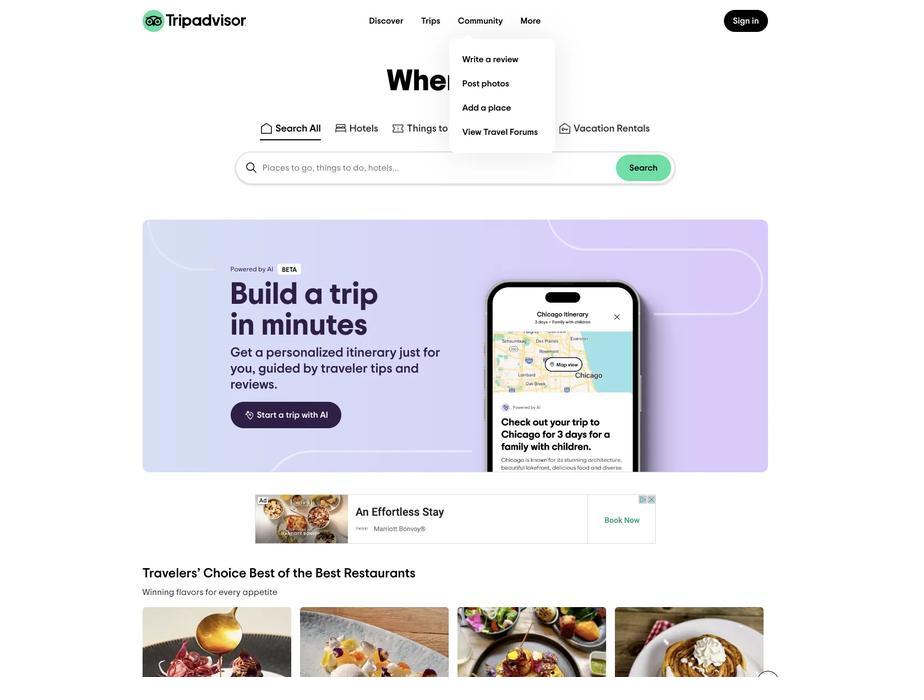 Task type: vqa. For each thing, say whether or not it's contained in the screenshot.
Travelers' Choice Best of the Best Restaurants
yes



Task type: locate. For each thing, give the bounding box(es) containing it.
tripadvisor image
[[142, 10, 246, 32]]

just
[[399, 346, 420, 359]]

a right write
[[486, 55, 491, 64]]

search down the rentals
[[629, 164, 658, 172]]

trip for ai
[[286, 411, 300, 420]]

travel
[[483, 127, 508, 136]]

by right powered
[[258, 266, 266, 273]]

1 vertical spatial by
[[303, 362, 318, 375]]

search
[[276, 124, 307, 134], [629, 164, 658, 172]]

write a review
[[462, 55, 518, 64]]

tips
[[371, 362, 392, 375]]

beta
[[282, 266, 297, 273]]

1 horizontal spatial search
[[629, 164, 658, 172]]

1 horizontal spatial by
[[303, 362, 318, 375]]

search inside search all button
[[276, 124, 307, 134]]

guided
[[258, 362, 300, 375]]

tab list containing search all
[[0, 117, 910, 143]]

discover button
[[360, 10, 412, 32]]

things to do link
[[391, 122, 462, 135]]

by down personalized
[[303, 362, 318, 375]]

advertisement region
[[255, 494, 655, 544]]

things to do
[[407, 124, 462, 134]]

photos
[[481, 79, 509, 88]]

travelers'
[[142, 567, 200, 580]]

for right just
[[423, 346, 440, 359]]

ai inside button
[[320, 411, 328, 420]]

0 horizontal spatial for
[[205, 588, 217, 597]]

previous image
[[136, 676, 149, 677]]

in right sign
[[752, 17, 759, 25]]

tab list
[[0, 117, 910, 143]]

do
[[450, 124, 462, 134]]

1 vertical spatial in
[[230, 310, 255, 341]]

build a trip in minutes get a personalized itinerary just for you, guided by traveler tips and reviews.
[[230, 279, 440, 391]]

things to do button
[[389, 119, 465, 140]]

winning flavors for every appetite
[[142, 588, 277, 597]]

trips button
[[412, 10, 449, 32]]

0 vertical spatial search
[[276, 124, 307, 134]]

0 horizontal spatial search
[[276, 124, 307, 134]]

a inside write a review link
[[486, 55, 491, 64]]

a right build
[[304, 279, 323, 310]]

0 vertical spatial trip
[[329, 279, 378, 310]]

trip
[[329, 279, 378, 310], [286, 411, 300, 420]]

menu containing write a review
[[449, 39, 555, 153]]

for left every
[[205, 588, 217, 597]]

all
[[310, 124, 321, 134]]

a right the start
[[278, 411, 284, 420]]

search all
[[276, 124, 321, 134]]

menu
[[449, 39, 555, 153]]

a inside start a trip with ai button
[[278, 411, 284, 420]]

forums
[[510, 127, 538, 136]]

ai left 'beta'
[[267, 266, 273, 273]]

appetite
[[243, 588, 277, 597]]

a inside add a place link
[[481, 103, 486, 112]]

0 vertical spatial by
[[258, 266, 266, 273]]

1 horizontal spatial for
[[423, 346, 440, 359]]

you,
[[230, 362, 255, 375]]

1 vertical spatial trip
[[286, 411, 300, 420]]

itinerary
[[346, 346, 397, 359]]

trip inside build a trip in minutes get a personalized itinerary just for you, guided by traveler tips and reviews.
[[329, 279, 378, 310]]

0 vertical spatial ai
[[267, 266, 273, 273]]

to
[[439, 124, 448, 134]]

0 horizontal spatial by
[[258, 266, 266, 273]]

by inside build a trip in minutes get a personalized itinerary just for you, guided by traveler tips and reviews.
[[303, 362, 318, 375]]

trip for minutes
[[329, 279, 378, 310]]

1 horizontal spatial best
[[315, 567, 341, 580]]

0 horizontal spatial trip
[[286, 411, 300, 420]]

Search search field
[[236, 152, 674, 183]]

search inside search button
[[629, 164, 658, 172]]

for
[[423, 346, 440, 359], [205, 588, 217, 597]]

1 vertical spatial restaurants
[[344, 567, 416, 580]]

1 horizontal spatial trip
[[329, 279, 378, 310]]

community button
[[449, 10, 512, 32]]

best up appetite
[[249, 567, 275, 580]]

search image
[[245, 161, 258, 175]]

choice
[[203, 567, 246, 580]]

best
[[249, 567, 275, 580], [315, 567, 341, 580]]

0 vertical spatial for
[[423, 346, 440, 359]]

flavors
[[176, 588, 204, 597]]

ai
[[267, 266, 273, 273], [320, 411, 328, 420]]

hotels button
[[332, 119, 380, 140]]

vacation
[[574, 124, 615, 134]]

in
[[752, 17, 759, 25], [230, 310, 255, 341]]

search left all
[[276, 124, 307, 134]]

1 horizontal spatial ai
[[320, 411, 328, 420]]

post photos link
[[458, 72, 546, 96]]

vacation rentals button
[[556, 119, 652, 140]]

next image
[[761, 676, 774, 677]]

and
[[395, 362, 419, 375]]

view travel forums link
[[458, 120, 546, 144]]

1 horizontal spatial restaurants
[[491, 124, 545, 134]]

the
[[293, 567, 313, 580]]

by
[[258, 266, 266, 273], [303, 362, 318, 375]]

a right add
[[481, 103, 486, 112]]

in up get
[[230, 310, 255, 341]]

1 vertical spatial search
[[629, 164, 658, 172]]

in inside build a trip in minutes get a personalized itinerary just for you, guided by traveler tips and reviews.
[[230, 310, 255, 341]]

trips
[[421, 17, 440, 25]]

view travel forums
[[462, 127, 538, 136]]

restaurants
[[491, 124, 545, 134], [344, 567, 416, 580]]

of
[[278, 567, 290, 580]]

trip inside start a trip with ai button
[[286, 411, 300, 420]]

0 horizontal spatial in
[[230, 310, 255, 341]]

ai right the with
[[320, 411, 328, 420]]

0 horizontal spatial best
[[249, 567, 275, 580]]

1 best from the left
[[249, 567, 275, 580]]

1 horizontal spatial in
[[752, 17, 759, 25]]

minutes
[[261, 310, 368, 341]]

1 vertical spatial for
[[205, 588, 217, 597]]

0 vertical spatial restaurants
[[491, 124, 545, 134]]

things
[[407, 124, 437, 134]]

a
[[486, 55, 491, 64], [481, 103, 486, 112], [304, 279, 323, 310], [255, 346, 263, 359], [278, 411, 284, 420]]

best right the
[[315, 567, 341, 580]]

start
[[257, 411, 277, 420]]

search for search
[[629, 164, 658, 172]]

restaurants button
[[474, 119, 547, 140]]

0 vertical spatial in
[[752, 17, 759, 25]]

1 vertical spatial ai
[[320, 411, 328, 420]]

to?
[[482, 67, 523, 96]]

place
[[488, 103, 511, 112]]



Task type: describe. For each thing, give the bounding box(es) containing it.
sign in link
[[724, 10, 768, 32]]

view
[[462, 127, 481, 136]]

post photos
[[462, 79, 509, 88]]

for inside build a trip in minutes get a personalized itinerary just for you, guided by traveler tips and reviews.
[[423, 346, 440, 359]]

hotels link
[[334, 122, 378, 135]]

winning
[[142, 588, 174, 597]]

a for build
[[304, 279, 323, 310]]

personalized
[[266, 346, 343, 359]]

a right get
[[255, 346, 263, 359]]

0 horizontal spatial ai
[[267, 266, 273, 273]]

sign in
[[733, 17, 759, 25]]

add a place
[[462, 103, 511, 112]]

sign
[[733, 17, 750, 25]]

restaurants link
[[476, 122, 545, 135]]

rentals
[[617, 124, 650, 134]]

start a trip with ai button
[[230, 402, 341, 428]]

reviews.
[[230, 378, 277, 391]]

0 horizontal spatial restaurants
[[344, 567, 416, 580]]

start a trip with ai
[[257, 411, 328, 420]]

community
[[458, 17, 503, 25]]

build
[[230, 279, 298, 310]]

a for add
[[481, 103, 486, 112]]

discover
[[369, 17, 403, 25]]

traveler
[[321, 362, 368, 375]]

hotels
[[349, 124, 378, 134]]

add a place link
[[458, 96, 546, 120]]

where
[[387, 67, 475, 96]]

a for start
[[278, 411, 284, 420]]

search for search all
[[276, 124, 307, 134]]

travelers' choice best of the best restaurants
[[142, 567, 416, 580]]

post
[[462, 79, 480, 88]]

every
[[219, 588, 241, 597]]

more
[[521, 17, 541, 25]]

search button
[[616, 155, 671, 181]]

2 best from the left
[[315, 567, 341, 580]]

powered
[[230, 266, 257, 273]]

restaurants inside button
[[491, 124, 545, 134]]

with
[[302, 411, 318, 420]]

where to?
[[387, 67, 523, 96]]

search all button
[[258, 119, 323, 140]]

powered by ai
[[230, 266, 273, 273]]

review
[[493, 55, 518, 64]]

Search search field
[[262, 163, 616, 173]]

get
[[230, 346, 252, 359]]

more button
[[512, 10, 550, 32]]

write
[[462, 55, 484, 64]]

vacation rentals link
[[558, 122, 650, 135]]

vacation rentals
[[574, 124, 650, 134]]

write a review link
[[458, 47, 546, 72]]

a for write
[[486, 55, 491, 64]]

add
[[462, 103, 479, 112]]



